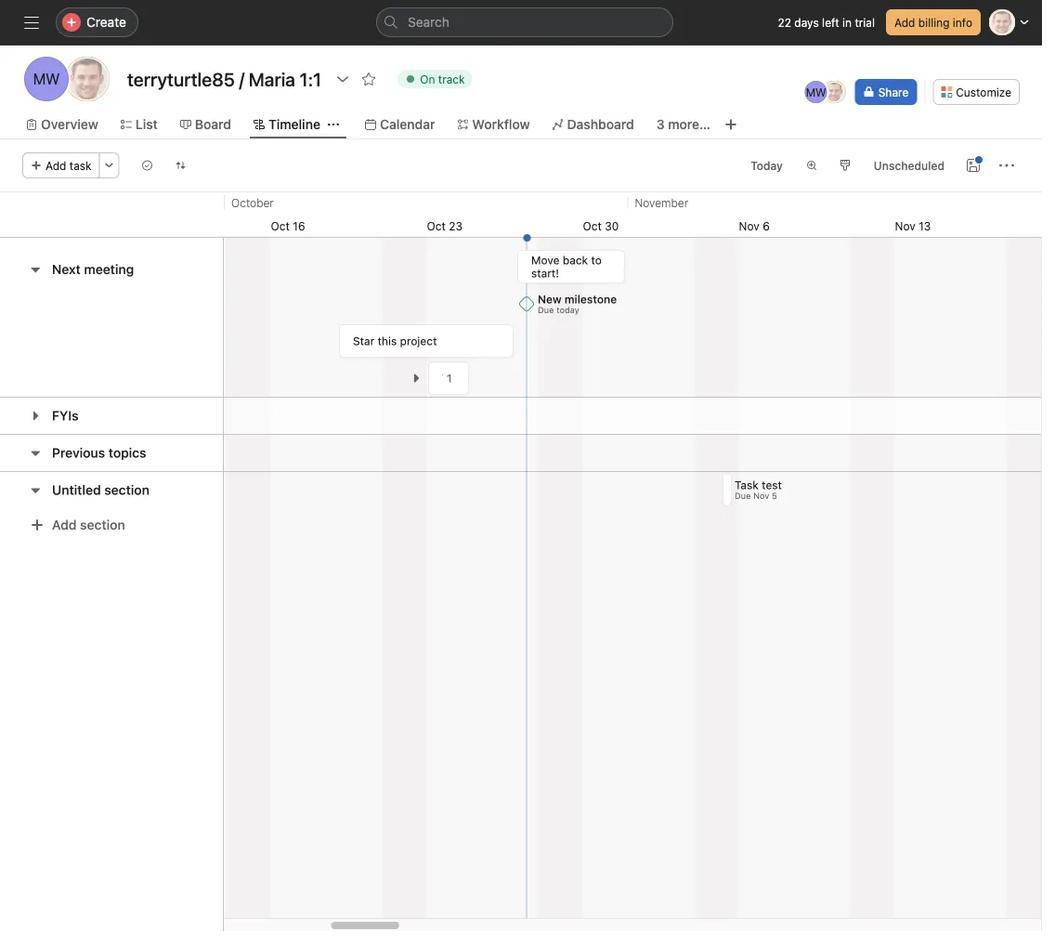 Task type: locate. For each thing, give the bounding box(es) containing it.
task
[[736, 478, 760, 492]]

oct left '16'
[[271, 219, 290, 232]]

project
[[401, 335, 438, 348]]

22 days left in trial
[[778, 16, 876, 29]]

6
[[763, 219, 770, 232]]

2 vertical spatial add
[[52, 517, 77, 533]]

nov for nov 13
[[896, 219, 916, 232]]

nov
[[739, 219, 760, 232], [896, 219, 916, 232], [754, 491, 770, 501]]

board link
[[180, 114, 231, 135]]

add inside add billing info button
[[895, 16, 916, 29]]

add tab image
[[724, 117, 739, 132]]

timeline link
[[254, 114, 321, 135]]

due inside new milestone due today
[[539, 305, 555, 315]]

3
[[657, 117, 665, 132]]

tt
[[78, 70, 97, 88], [828, 86, 842, 99]]

customize button
[[934, 79, 1021, 105]]

due
[[539, 305, 555, 315], [736, 491, 752, 501]]

add left billing
[[895, 16, 916, 29]]

3 more…
[[657, 117, 711, 132]]

3 more… button
[[657, 114, 711, 135]]

oct 30
[[583, 219, 619, 232]]

add inside add section button
[[52, 517, 77, 533]]

30
[[605, 219, 619, 232]]

next meeting
[[52, 262, 134, 277]]

previous topics
[[52, 445, 146, 461]]

tt up "overview"
[[78, 70, 97, 88]]

previous
[[52, 445, 105, 461]]

oct 16
[[271, 219, 305, 232]]

star
[[354, 335, 375, 348]]

test
[[763, 478, 783, 492]]

nov 6
[[739, 219, 770, 232]]

nov inside 'task test due nov 5'
[[754, 491, 770, 501]]

billing
[[919, 16, 950, 29]]

oct 23
[[427, 219, 463, 232]]

add task button
[[22, 152, 100, 178]]

unscheduled
[[875, 159, 945, 172]]

16
[[293, 219, 305, 232]]

add for add task
[[46, 159, 66, 172]]

mw up overview 'link'
[[33, 70, 60, 88]]

mw left share button
[[807, 86, 827, 99]]

star this project
[[354, 335, 438, 348]]

nov for nov 6
[[739, 219, 760, 232]]

2 horizontal spatial oct
[[583, 219, 602, 232]]

untitled
[[52, 482, 101, 498]]

due inside 'task test due nov 5'
[[736, 491, 752, 501]]

1 vertical spatial section
[[80, 517, 125, 533]]

today
[[557, 305, 580, 315]]

13
[[919, 219, 932, 232]]

1 horizontal spatial mw
[[807, 86, 827, 99]]

0 vertical spatial due
[[539, 305, 555, 315]]

due left the today
[[539, 305, 555, 315]]

tt left share button
[[828, 86, 842, 99]]

overview link
[[26, 114, 98, 135]]

section down untitled section button
[[80, 517, 125, 533]]

mw
[[33, 70, 60, 88], [807, 86, 827, 99]]

in
[[843, 16, 852, 29]]

0 horizontal spatial due
[[539, 305, 555, 315]]

add inside add task button
[[46, 159, 66, 172]]

october
[[231, 196, 274, 209]]

None text field
[[123, 62, 326, 96]]

section down topics
[[104, 482, 150, 498]]

section for untitled section
[[104, 482, 150, 498]]

meeting
[[84, 262, 134, 277]]

due left test
[[736, 491, 752, 501]]

more actions image
[[1000, 158, 1015, 173]]

1 horizontal spatial due
[[736, 491, 752, 501]]

0 horizontal spatial tt
[[78, 70, 97, 88]]

share
[[879, 86, 909, 99]]

1 vertical spatial add
[[46, 159, 66, 172]]

add left task
[[46, 159, 66, 172]]

add section button
[[22, 508, 133, 542]]

oct left 23
[[427, 219, 446, 232]]

more actions image
[[104, 160, 115, 171]]

section for add section
[[80, 517, 125, 533]]

start!
[[532, 267, 560, 280]]

nov left the 5
[[754, 491, 770, 501]]

save options image
[[967, 158, 982, 173]]

1 horizontal spatial oct
[[427, 219, 446, 232]]

0 horizontal spatial oct
[[271, 219, 290, 232]]

create button
[[56, 7, 138, 37]]

2 oct from the left
[[427, 219, 446, 232]]

workflow
[[473, 117, 530, 132]]

oct for oct 16
[[271, 219, 290, 232]]

due for task test
[[736, 491, 752, 501]]

add down untitled
[[52, 517, 77, 533]]

dashboard link
[[553, 114, 635, 135]]

1 oct from the left
[[271, 219, 290, 232]]

oct
[[271, 219, 290, 232], [427, 219, 446, 232], [583, 219, 602, 232]]

oct for oct 23
[[427, 219, 446, 232]]

0 vertical spatial section
[[104, 482, 150, 498]]

section
[[104, 482, 150, 498], [80, 517, 125, 533]]

customize
[[957, 86, 1012, 99]]

calendar link
[[365, 114, 435, 135]]

add
[[895, 16, 916, 29], [46, 159, 66, 172], [52, 517, 77, 533]]

oct left the 30 at the top right
[[583, 219, 602, 232]]

dashboard
[[568, 117, 635, 132]]

board
[[195, 117, 231, 132]]

1 vertical spatial due
[[736, 491, 752, 501]]

overview
[[41, 117, 98, 132]]

1 horizontal spatial tt
[[828, 86, 842, 99]]

nov left 6
[[739, 219, 760, 232]]

track
[[439, 73, 465, 86]]

1
[[448, 372, 453, 385]]

0 vertical spatial add
[[895, 16, 916, 29]]

3 oct from the left
[[583, 219, 602, 232]]

tab actions image
[[328, 119, 339, 130]]

today button
[[743, 152, 792, 178]]

nov left 13
[[896, 219, 916, 232]]



Task type: describe. For each thing, give the bounding box(es) containing it.
months image
[[807, 160, 818, 171]]

task
[[70, 159, 92, 172]]

days
[[795, 16, 820, 29]]

info
[[954, 16, 973, 29]]

today
[[751, 159, 783, 172]]

left
[[823, 16, 840, 29]]

add billing info
[[895, 16, 973, 29]]

previous topics button
[[52, 436, 146, 470]]

all tasks image
[[142, 160, 153, 171]]

to
[[592, 254, 603, 267]]

topics
[[109, 445, 146, 461]]

add for add section
[[52, 517, 77, 533]]

23
[[449, 219, 463, 232]]

list link
[[121, 114, 158, 135]]

list
[[136, 117, 158, 132]]

search
[[408, 14, 450, 30]]

more…
[[669, 117, 711, 132]]

back
[[564, 254, 589, 267]]

create
[[86, 14, 126, 30]]

trial
[[856, 16, 876, 29]]

november
[[635, 196, 689, 209]]

calendar
[[380, 117, 435, 132]]

add section
[[52, 517, 125, 533]]

show subtasks for task what's something that was harder than expected? image
[[411, 373, 422, 384]]

share button
[[856, 79, 918, 105]]

new
[[539, 293, 562, 306]]

show options image
[[336, 72, 351, 86]]

untitled section button
[[52, 474, 150, 507]]

5
[[773, 491, 778, 501]]

on track
[[420, 73, 465, 86]]

workflow link
[[458, 114, 530, 135]]

timeline
[[269, 117, 321, 132]]

move back to start!
[[532, 254, 603, 280]]

search list box
[[376, 7, 674, 37]]

color: none image
[[840, 160, 851, 171]]

add for add billing info
[[895, 16, 916, 29]]

add task
[[46, 159, 92, 172]]

collapse task list for the section untitled section image
[[28, 483, 43, 498]]

add billing info button
[[887, 9, 982, 35]]

new milestone due today
[[539, 293, 618, 315]]

untitled section
[[52, 482, 150, 498]]

unscheduled button
[[866, 152, 954, 178]]

next
[[52, 262, 81, 277]]

on
[[420, 73, 435, 86]]

fyis button
[[52, 399, 79, 433]]

collapse task list for the section next meeting image
[[28, 262, 43, 277]]

add to starred image
[[362, 72, 377, 86]]

this
[[378, 335, 398, 348]]

22
[[778, 16, 792, 29]]

on track button
[[390, 66, 481, 92]]

due for new milestone
[[539, 305, 555, 315]]

task test due nov 5
[[736, 478, 783, 501]]

oct for oct 30
[[583, 219, 602, 232]]

nov 13
[[896, 219, 932, 232]]

move
[[532, 254, 561, 267]]

none image
[[175, 160, 187, 171]]

search button
[[376, 7, 674, 37]]

fyis
[[52, 408, 79, 423]]

expand task list for the section fyis image
[[28, 409, 43, 423]]

collapse task list for the section previous topics image
[[28, 446, 43, 461]]

milestone
[[566, 293, 618, 306]]

0 horizontal spatial mw
[[33, 70, 60, 88]]

expand sidebar image
[[24, 15, 39, 30]]

next meeting button
[[52, 253, 134, 286]]



Task type: vqa. For each thing, say whether or not it's contained in the screenshot.
Due inside the 'New milestone Due today'
yes



